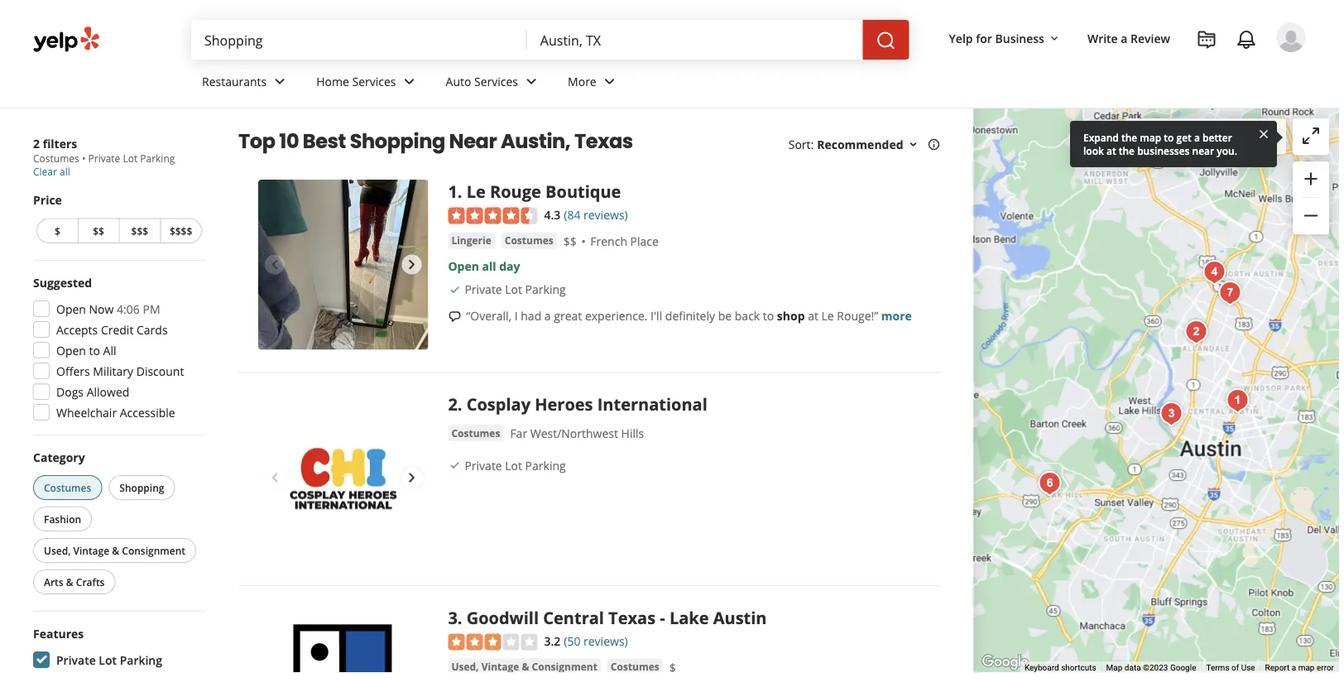 Task type: locate. For each thing, give the bounding box(es) containing it.
to inside expand the map to get a better look at the businesses near you.
[[1165, 130, 1175, 144]]

1 reviews) from the top
[[584, 207, 628, 223]]

le right "1" at the top left
[[467, 180, 486, 202]]

0 horizontal spatial 24 chevron down v2 image
[[400, 72, 419, 91]]

2 24 chevron down v2 image from the left
[[600, 72, 620, 91]]

private lot parking for 16 checkmark v2 image corresponding to next image corresponding to cosplay heroes international image
[[465, 457, 566, 473]]

costumes link up day
[[502, 232, 557, 249]]

1 vertical spatial shopping
[[120, 481, 164, 494]]

costumes inside category group
[[44, 481, 91, 494]]

costumes link
[[502, 232, 557, 249], [448, 425, 504, 441]]

0 horizontal spatial &
[[66, 575, 73, 589]]

24 chevron down v2 image inside restaurants link
[[270, 72, 290, 91]]

0 vertical spatial private lot parking
[[465, 282, 566, 297]]

1 24 chevron down v2 image from the left
[[270, 72, 290, 91]]

& inside the used, vintage & consignment button
[[112, 544, 119, 557]]

1 horizontal spatial all
[[482, 259, 497, 274]]

texas up boutique
[[575, 128, 633, 155]]

0 vertical spatial all
[[60, 165, 70, 178]]

16 chevron down v2 image
[[1048, 32, 1062, 45]]

shop
[[778, 308, 805, 324]]

24 chevron down v2 image for home services
[[400, 72, 419, 91]]

-
[[660, 606, 666, 629]]

$$ down the (84
[[564, 233, 577, 249]]

2 inside 2 filters costumes • private lot parking clear all
[[33, 135, 40, 151]]

private lot parking down day
[[465, 282, 566, 297]]

Near text field
[[541, 31, 850, 49]]

rouge!"
[[838, 308, 879, 324]]

24 chevron down v2 image right 'more'
[[600, 72, 620, 91]]

1 vertical spatial to
[[763, 308, 774, 324]]

home
[[317, 73, 349, 89]]

0 vertical spatial shopping
[[350, 128, 445, 155]]

1 vertical spatial 2
[[448, 393, 458, 416]]

24 chevron down v2 image right the auto services
[[522, 72, 542, 91]]

lingerie
[[452, 234, 492, 247]]

i
[[515, 308, 518, 324]]

2 vertical spatial to
[[89, 342, 100, 358]]

private lot parking inside group
[[56, 652, 162, 668]]

a right report
[[1293, 663, 1297, 673]]

0 vertical spatial open
[[448, 259, 479, 274]]

0 vertical spatial reviews)
[[584, 207, 628, 223]]

0 horizontal spatial shopping
[[120, 481, 164, 494]]

experience.
[[585, 308, 648, 324]]

reviews) down 3 . goodwill central texas - lake austin
[[584, 633, 628, 649]]

0 horizontal spatial 2
[[33, 135, 40, 151]]

le left rouge!"
[[822, 308, 834, 324]]

rouge
[[490, 180, 542, 202]]

2 left "filters"
[[33, 135, 40, 151]]

services right 'home'
[[352, 73, 396, 89]]

24 chevron down v2 image right restaurants
[[270, 72, 290, 91]]

costumes button up day
[[502, 232, 557, 249]]

(84
[[564, 207, 581, 223]]

open to all
[[56, 342, 116, 358]]

open up the accepts
[[56, 301, 86, 317]]

costumes down the category
[[44, 481, 91, 494]]

1 vertical spatial reviews)
[[584, 633, 628, 649]]

2 horizontal spatial map
[[1299, 663, 1316, 673]]

private lot parking down features
[[56, 652, 162, 668]]

price group
[[33, 192, 205, 247]]

1 vertical spatial le
[[822, 308, 834, 324]]

1 vertical spatial 16 checkmark v2 image
[[448, 459, 462, 472]]

3
[[448, 606, 458, 629]]

0 horizontal spatial to
[[89, 342, 100, 358]]

1 services from the left
[[352, 73, 396, 89]]

write a review link
[[1082, 23, 1178, 53]]

0 horizontal spatial 24 chevron down v2 image
[[270, 72, 290, 91]]

1 vertical spatial next image
[[402, 468, 422, 488]]

map data ©2023 google
[[1107, 663, 1197, 673]]

"overall,
[[467, 308, 512, 324]]

businesses
[[1138, 144, 1190, 157]]

. for 3
[[458, 606, 463, 629]]

map right as
[[1214, 129, 1238, 145]]

to left the get
[[1165, 130, 1175, 144]]

0 vertical spatial &
[[112, 544, 119, 557]]

french
[[591, 233, 628, 249]]

day
[[500, 259, 520, 274]]

business categories element
[[189, 60, 1307, 108]]

write
[[1088, 30, 1119, 46]]

costumes up day
[[505, 234, 554, 247]]

1 none field from the left
[[205, 31, 514, 49]]

2 vertical spatial group
[[28, 625, 205, 673]]

4:06
[[117, 301, 140, 317]]

1 vertical spatial costumes link
[[448, 425, 504, 441]]

cosplay heroes international image
[[258, 393, 428, 563]]

goodwill central texas - lake austin image
[[1156, 398, 1189, 431]]

3 . goodwill central texas - lake austin
[[448, 606, 767, 629]]

far west/northwest hills
[[510, 426, 644, 441]]

1 horizontal spatial at
[[1107, 144, 1117, 157]]

0 vertical spatial at
[[1107, 144, 1117, 157]]

for
[[977, 30, 993, 46]]

1 vertical spatial &
[[66, 575, 73, 589]]

1 previous image from the top
[[265, 255, 285, 275]]

2 next image from the top
[[402, 468, 422, 488]]

1 horizontal spatial shopping
[[350, 128, 445, 155]]

2 . from the top
[[458, 393, 463, 416]]

at right shop
[[808, 308, 819, 324]]

2
[[33, 135, 40, 151], [448, 393, 458, 416]]

a right write
[[1122, 30, 1128, 46]]

None field
[[205, 31, 514, 49], [541, 31, 850, 49]]

2 left cosplay
[[448, 393, 458, 416]]

0 horizontal spatial at
[[808, 308, 819, 324]]

all right clear
[[60, 165, 70, 178]]

1 horizontal spatial 24 chevron down v2 image
[[522, 72, 542, 91]]

next image for le rouge boutique image
[[402, 255, 422, 275]]

far
[[510, 426, 528, 441]]

report a map error
[[1266, 663, 1335, 673]]

shopping
[[350, 128, 445, 155], [120, 481, 164, 494]]

texas left -
[[609, 606, 656, 629]]

all left day
[[482, 259, 497, 274]]

1 vertical spatial private lot parking
[[465, 457, 566, 473]]

1 . from the top
[[458, 180, 463, 202]]

lot down crafts
[[99, 652, 117, 668]]

restaurants link
[[189, 60, 303, 108]]

boutique
[[546, 180, 621, 202]]

1 vertical spatial group
[[28, 274, 205, 426]]

& inside arts & crafts button
[[66, 575, 73, 589]]

0 vertical spatial slideshow element
[[258, 180, 428, 350]]

private down features
[[56, 652, 96, 668]]

2 vertical spatial private lot parking
[[56, 652, 162, 668]]

private inside 2 filters costumes • private lot parking clear all
[[88, 152, 120, 165]]

open down lingerie link
[[448, 259, 479, 274]]

1 . le rouge boutique
[[448, 180, 621, 202]]

the right look at top
[[1120, 144, 1135, 157]]

international
[[598, 393, 708, 416]]

24 chevron down v2 image
[[270, 72, 290, 91], [522, 72, 542, 91]]

to right back
[[763, 308, 774, 324]]

3 . from the top
[[458, 606, 463, 629]]

None search field
[[191, 20, 913, 60]]

16 checkmark v2 image for next image corresponding to cosplay heroes international image
[[448, 459, 462, 472]]

1 vertical spatial .
[[458, 393, 463, 416]]

16 checkmark v2 image
[[448, 283, 462, 296], [448, 459, 462, 472]]

expand map image
[[1302, 126, 1322, 146]]

map inside expand the map to get a better look at the businesses near you.
[[1141, 130, 1162, 144]]

costumes for costumes "button" to the middle
[[452, 426, 501, 440]]

0 vertical spatial .
[[458, 180, 463, 202]]

1 24 chevron down v2 image from the left
[[400, 72, 419, 91]]

0 vertical spatial 16 checkmark v2 image
[[448, 283, 462, 296]]

1 vertical spatial slideshow element
[[258, 393, 428, 563]]

close image
[[1258, 126, 1271, 141]]

private inside group
[[56, 652, 96, 668]]

none field up business categories element at the top of page
[[541, 31, 850, 49]]

services for auto services
[[475, 73, 518, 89]]

parking
[[140, 152, 175, 165], [526, 282, 566, 297], [526, 457, 566, 473], [120, 652, 162, 668]]

goodwill central texas - oak hill image
[[1034, 467, 1067, 500]]

services right auto
[[475, 73, 518, 89]]

restaurants
[[202, 73, 267, 89]]

le
[[467, 180, 486, 202], [822, 308, 834, 324]]

0 horizontal spatial map
[[1141, 130, 1162, 144]]

(84 reviews) link
[[564, 205, 628, 223]]

& right vintage on the bottom
[[112, 544, 119, 557]]

. up 4.3 star rating "image"
[[458, 180, 463, 202]]

0 vertical spatial 2
[[33, 135, 40, 151]]

parking inside 2 filters costumes • private lot parking clear all
[[140, 152, 175, 165]]

sort:
[[789, 136, 814, 152]]

costumes down cosplay
[[452, 426, 501, 440]]

24 chevron down v2 image
[[400, 72, 419, 91], [600, 72, 620, 91]]

all
[[103, 342, 116, 358]]

accepts credit cards
[[56, 322, 168, 337]]

1 vertical spatial open
[[56, 301, 86, 317]]

definitely
[[666, 308, 716, 324]]

1 horizontal spatial map
[[1214, 129, 1238, 145]]

1 next image from the top
[[402, 255, 422, 275]]

terms
[[1207, 663, 1230, 673]]

$$ inside button
[[93, 224, 104, 238]]

0 horizontal spatial none field
[[205, 31, 514, 49]]

lot inside 2 filters costumes • private lot parking clear all
[[123, 152, 138, 165]]

previous image for cosplay heroes international image
[[265, 468, 285, 488]]

$$ left $$$ button
[[93, 224, 104, 238]]

16 chevron down v2 image
[[907, 138, 921, 151]]

reviews) up french
[[584, 207, 628, 223]]

(84 reviews)
[[564, 207, 628, 223]]

le rouge boutique image
[[1222, 384, 1255, 417]]

1 vertical spatial previous image
[[265, 468, 285, 488]]

. up 3.2 star rating image
[[458, 606, 463, 629]]

shopping inside 'shopping' button
[[120, 481, 164, 494]]

open up offers
[[56, 342, 86, 358]]

24 chevron down v2 image for restaurants
[[270, 72, 290, 91]]

goodwill central texas - lake austin link
[[467, 606, 767, 629]]

auto
[[446, 73, 472, 89]]

2 vertical spatial .
[[458, 606, 463, 629]]

1 horizontal spatial services
[[475, 73, 518, 89]]

auto services
[[446, 73, 518, 89]]

private lot parking down far
[[465, 457, 566, 473]]

2 24 chevron down v2 image from the left
[[522, 72, 542, 91]]

at right look at top
[[1107, 144, 1117, 157]]

1 horizontal spatial none field
[[541, 31, 850, 49]]

0 horizontal spatial le
[[467, 180, 486, 202]]

1 slideshow element from the top
[[258, 180, 428, 350]]

expand the map to get a better look at the businesses near you.
[[1084, 130, 1238, 157]]

24 chevron down v2 image inside the home services link
[[400, 72, 419, 91]]

zoom in image
[[1302, 169, 1322, 189]]

2 vertical spatial open
[[56, 342, 86, 358]]

shopping up consignment
[[120, 481, 164, 494]]

a inside expand the map to get a better look at the businesses near you.
[[1195, 130, 1201, 144]]

home services
[[317, 73, 396, 89]]

a right had
[[545, 308, 551, 324]]

home services link
[[303, 60, 433, 108]]

to
[[1165, 130, 1175, 144], [763, 308, 774, 324], [89, 342, 100, 358]]

1 vertical spatial all
[[482, 259, 497, 274]]

slideshow element
[[258, 180, 428, 350], [258, 393, 428, 563]]

pm
[[143, 301, 160, 317]]

business
[[996, 30, 1045, 46]]

1 horizontal spatial &
[[112, 544, 119, 557]]

next image
[[402, 255, 422, 275], [402, 468, 422, 488]]

2 none field from the left
[[541, 31, 850, 49]]

none field up home services
[[205, 31, 514, 49]]

2 vertical spatial costumes button
[[33, 475, 102, 500]]

$$$$ button
[[160, 218, 202, 243]]

map left the get
[[1141, 130, 1162, 144]]

use
[[1242, 663, 1256, 673]]

suggested
[[33, 275, 92, 290]]

cosplay heroes international link
[[467, 393, 708, 416]]

a right the get
[[1195, 130, 1201, 144]]

1 horizontal spatial 24 chevron down v2 image
[[600, 72, 620, 91]]

services
[[352, 73, 396, 89], [475, 73, 518, 89]]

. for 2
[[458, 393, 463, 416]]

24 chevron down v2 image left auto
[[400, 72, 419, 91]]

better
[[1203, 130, 1233, 144]]

allowed
[[87, 384, 130, 400]]

lot right •
[[123, 152, 138, 165]]

. for 1
[[458, 180, 463, 202]]

lot inside group
[[99, 652, 117, 668]]

private right •
[[88, 152, 120, 165]]

costumes down "filters"
[[33, 152, 79, 165]]

shopping down the home services link
[[350, 128, 445, 155]]

1 horizontal spatial 2
[[448, 393, 458, 416]]

4.3 star rating image
[[448, 208, 538, 224]]

0 horizontal spatial $$
[[93, 224, 104, 238]]

2 horizontal spatial to
[[1165, 130, 1175, 144]]

user actions element
[[936, 21, 1330, 123]]

2 previous image from the top
[[265, 468, 285, 488]]

open for open now 4:06 pm
[[56, 301, 86, 317]]

4.3
[[544, 207, 561, 223]]

private
[[88, 152, 120, 165], [465, 282, 502, 297], [465, 457, 502, 473], [56, 652, 96, 668]]

24 chevron down v2 image inside auto services link
[[522, 72, 542, 91]]

Find text field
[[205, 31, 514, 49]]

2 16 checkmark v2 image from the top
[[448, 459, 462, 472]]

costumes
[[33, 152, 79, 165], [505, 234, 554, 247], [452, 426, 501, 440], [44, 481, 91, 494]]

recommended button
[[818, 136, 921, 152]]

map left error at the right bottom of page
[[1299, 663, 1316, 673]]

3.2 star rating image
[[448, 634, 538, 651]]

•
[[82, 152, 86, 165]]

expand the map to get a better look at the businesses near you. tooltip
[[1071, 121, 1278, 167]]

costumes link down cosplay
[[448, 425, 504, 441]]

texas
[[575, 128, 633, 155], [609, 606, 656, 629]]

0 horizontal spatial services
[[352, 73, 396, 89]]

1 16 checkmark v2 image from the top
[[448, 283, 462, 296]]

0 horizontal spatial all
[[60, 165, 70, 178]]

costumes button down cosplay
[[448, 425, 504, 441]]

0 vertical spatial group
[[1294, 161, 1330, 234]]

halloween express image
[[1199, 256, 1232, 289]]

map region
[[798, 0, 1340, 673]]

24 chevron down v2 image inside more link
[[600, 72, 620, 91]]

west/northwest
[[531, 426, 619, 441]]

back
[[735, 308, 760, 324]]

austin,
[[501, 128, 571, 155]]

map
[[1107, 663, 1123, 673]]

vintage
[[73, 544, 109, 557]]

previous image
[[265, 255, 285, 275], [265, 468, 285, 488]]

0 vertical spatial next image
[[402, 255, 422, 275]]

group
[[1294, 161, 1330, 234], [28, 274, 205, 426], [28, 625, 205, 673]]

. left cosplay
[[458, 393, 463, 416]]

0 vertical spatial to
[[1165, 130, 1175, 144]]

2 reviews) from the top
[[584, 633, 628, 649]]

to left all
[[89, 342, 100, 358]]

arts & crafts button
[[33, 570, 115, 595]]

"overall, i had a great experience. i'll definitely be back to shop at le rouge!" more
[[467, 308, 913, 324]]

2 slideshow element from the top
[[258, 393, 428, 563]]

1 horizontal spatial le
[[822, 308, 834, 324]]

cards
[[137, 322, 168, 337]]

16 checkmark v2 image for le rouge boutique image next image
[[448, 283, 462, 296]]

costumes button up fashion
[[33, 475, 102, 500]]

hills
[[622, 426, 644, 441]]

costumes button
[[502, 232, 557, 249], [448, 425, 504, 441], [33, 475, 102, 500]]

at inside expand the map to get a better look at the businesses near you.
[[1107, 144, 1117, 157]]

cosplay heroes international image
[[1180, 316, 1214, 349]]

2 services from the left
[[475, 73, 518, 89]]

0 vertical spatial previous image
[[265, 255, 285, 275]]

& right "arts"
[[66, 575, 73, 589]]



Task type: vqa. For each thing, say whether or not it's contained in the screenshot.
TurfTim
no



Task type: describe. For each thing, give the bounding box(es) containing it.
costumes button inside category group
[[33, 475, 102, 500]]

slideshow element for 16 checkmark v2 image corresponding to next image corresponding to cosplay heroes international image
[[258, 393, 428, 563]]

a inside "element"
[[1122, 30, 1128, 46]]

search
[[1159, 129, 1196, 145]]

recommended
[[818, 136, 904, 152]]

$$ button
[[78, 218, 119, 243]]

offers
[[56, 363, 90, 379]]

private down cosplay
[[465, 457, 502, 473]]

used,
[[44, 544, 71, 557]]

fashion button
[[33, 507, 92, 532]]

terms of use
[[1207, 663, 1256, 673]]

next image for cosplay heroes international image
[[402, 468, 422, 488]]

1 horizontal spatial to
[[763, 308, 774, 324]]

french place
[[591, 233, 659, 249]]

report
[[1266, 663, 1291, 673]]

central
[[543, 606, 604, 629]]

lot down day
[[505, 282, 523, 297]]

more
[[568, 73, 597, 89]]

shopping button
[[109, 475, 175, 500]]

top 10 best shopping near austin, texas
[[239, 128, 633, 155]]

$$$ button
[[119, 218, 160, 243]]

keyboard shortcuts
[[1025, 663, 1097, 673]]

16 info v2 image
[[928, 138, 941, 151]]

look
[[1084, 144, 1105, 157]]

military
[[93, 363, 133, 379]]

accessible
[[120, 405, 175, 420]]

clear
[[33, 165, 57, 178]]

$
[[55, 224, 60, 238]]

16 speech v2 image
[[448, 310, 462, 323]]

1 vertical spatial costumes button
[[448, 425, 504, 441]]

google
[[1171, 663, 1197, 673]]

terms of use link
[[1207, 663, 1256, 673]]

services for home services
[[352, 73, 396, 89]]

keyboard
[[1025, 663, 1060, 673]]

review
[[1131, 30, 1171, 46]]

crafts
[[76, 575, 105, 589]]

austin
[[714, 606, 767, 629]]

open for open all day
[[448, 259, 479, 274]]

more link
[[555, 60, 633, 108]]

fashion
[[44, 512, 81, 526]]

map for to
[[1141, 130, 1162, 144]]

lot down far
[[505, 457, 523, 473]]

open for open to all
[[56, 342, 86, 358]]

google image
[[979, 652, 1033, 673]]

lake
[[670, 606, 709, 629]]

top
[[239, 128, 275, 155]]

dogs
[[56, 384, 84, 400]]

now
[[89, 301, 114, 317]]

search image
[[877, 31, 897, 51]]

place
[[631, 233, 659, 249]]

yelp
[[950, 30, 974, 46]]

$ button
[[36, 218, 78, 243]]

had
[[521, 308, 542, 324]]

keyboard shortcuts button
[[1025, 662, 1097, 673]]

zoom out image
[[1302, 206, 1322, 226]]

2 for 2 . cosplay heroes international
[[448, 393, 458, 416]]

category
[[33, 449, 85, 465]]

1 vertical spatial at
[[808, 308, 819, 324]]

(50 reviews)
[[564, 633, 628, 649]]

private down open all day
[[465, 282, 502, 297]]

$$$$
[[170, 224, 192, 238]]

private lot parking for le rouge boutique image next image 16 checkmark v2 image
[[465, 282, 566, 297]]

projects image
[[1198, 30, 1217, 50]]

error
[[1318, 663, 1335, 673]]

i'll
[[651, 308, 663, 324]]

open all day
[[448, 259, 520, 274]]

costumes inside 2 filters costumes • private lot parking clear all
[[33, 152, 79, 165]]

consignment
[[122, 544, 186, 557]]

2 . cosplay heroes international
[[448, 393, 708, 416]]

the right expand
[[1122, 130, 1138, 144]]

hawgfly productions image
[[1214, 277, 1247, 310]]

category group
[[30, 449, 205, 598]]

ruby a. image
[[1277, 22, 1307, 52]]

data
[[1125, 663, 1142, 673]]

expand
[[1084, 130, 1120, 144]]

offers military discount
[[56, 363, 184, 379]]

open now 4:06 pm
[[56, 301, 160, 317]]

accepts
[[56, 322, 98, 337]]

reviews) for texas
[[584, 633, 628, 649]]

of
[[1232, 663, 1240, 673]]

group containing features
[[28, 625, 205, 673]]

2 filters costumes • private lot parking clear all
[[33, 135, 175, 178]]

0 vertical spatial costumes button
[[502, 232, 557, 249]]

more link
[[882, 308, 913, 324]]

search as map moves
[[1159, 129, 1277, 145]]

reviews) for boutique
[[584, 207, 628, 223]]

map for moves
[[1214, 129, 1238, 145]]

1 horizontal spatial $$
[[564, 233, 577, 249]]

0 vertical spatial costumes link
[[502, 232, 557, 249]]

arts
[[44, 575, 63, 589]]

goodwill
[[467, 606, 539, 629]]

near
[[1193, 144, 1215, 157]]

dogs allowed
[[56, 384, 130, 400]]

2 for 2 filters costumes • private lot parking clear all
[[33, 135, 40, 151]]

24 chevron down v2 image for auto services
[[522, 72, 542, 91]]

le rouge boutique image
[[258, 180, 428, 350]]

none field the near
[[541, 31, 850, 49]]

slideshow element for le rouge boutique image next image 16 checkmark v2 image
[[258, 180, 428, 350]]

yelp for business
[[950, 30, 1045, 46]]

arts & crafts
[[44, 575, 105, 589]]

costumes for costumes "button" inside the category group
[[44, 481, 91, 494]]

price
[[33, 192, 62, 208]]

group containing suggested
[[28, 274, 205, 426]]

(50
[[564, 633, 581, 649]]

best
[[303, 128, 346, 155]]

none field find
[[205, 31, 514, 49]]

auto services link
[[433, 60, 555, 108]]

great
[[554, 308, 582, 324]]

filters
[[43, 135, 77, 151]]

0 vertical spatial texas
[[575, 128, 633, 155]]

map for error
[[1299, 663, 1316, 673]]

3.2
[[544, 633, 561, 649]]

costumes for the topmost costumes "button"
[[505, 234, 554, 247]]

be
[[719, 308, 732, 324]]

0 vertical spatial le
[[467, 180, 486, 202]]

©2023
[[1144, 663, 1169, 673]]

notifications image
[[1237, 30, 1257, 50]]

all inside 2 filters costumes • private lot parking clear all
[[60, 165, 70, 178]]

more
[[882, 308, 913, 324]]

lingerie button
[[448, 232, 495, 249]]

(50 reviews) link
[[564, 632, 628, 650]]

le rouge boutique link
[[467, 180, 621, 202]]

used, vintage & consignment button
[[33, 538, 196, 563]]

24 chevron down v2 image for more
[[600, 72, 620, 91]]

1 vertical spatial texas
[[609, 606, 656, 629]]

previous image for le rouge boutique image
[[265, 255, 285, 275]]



